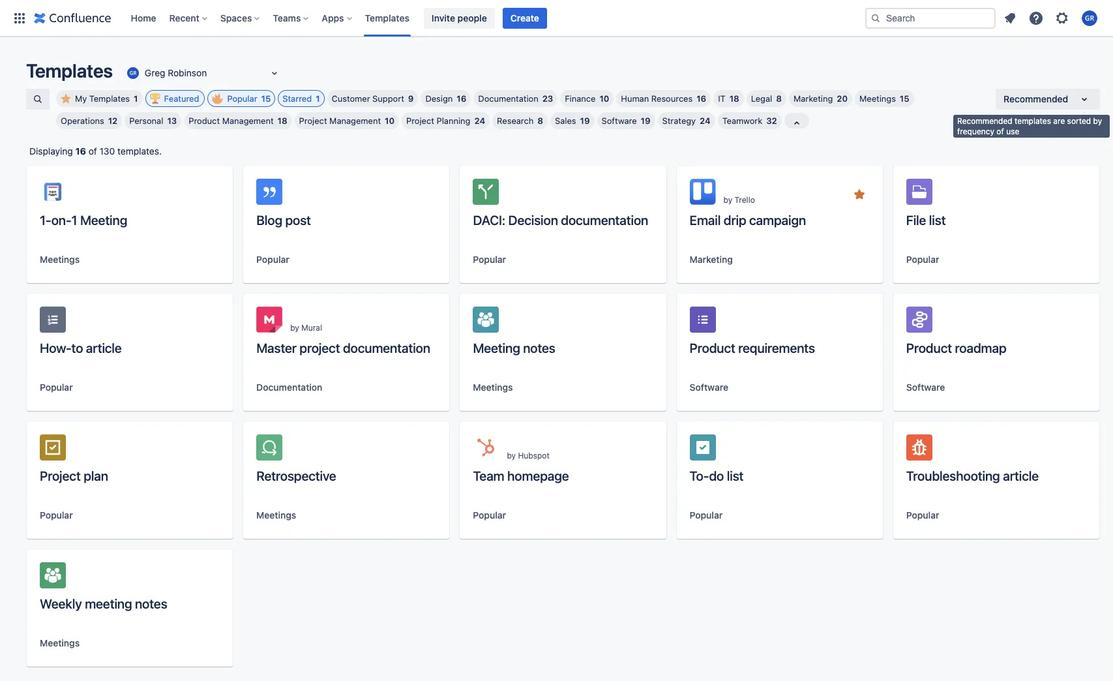 Task type: vqa. For each thing, say whether or not it's contained in the screenshot.
Research 8
yes



Task type: describe. For each thing, give the bounding box(es) containing it.
documentation for documentation 23
[[478, 93, 539, 104]]

trello
[[735, 195, 755, 205]]

starred
[[283, 93, 312, 104]]

13
[[167, 115, 177, 126]]

invite people
[[432, 12, 487, 23]]

project
[[300, 341, 340, 356]]

meetings button for weekly meeting notes
[[40, 637, 80, 650]]

fewer categories image
[[789, 115, 805, 131]]

2 horizontal spatial 16
[[697, 93, 707, 104]]

research 8
[[497, 115, 543, 126]]

documentation for daci: decision documentation
[[561, 213, 649, 228]]

9
[[408, 93, 414, 104]]

meetings for 1-on-1 meeting
[[40, 254, 80, 265]]

file
[[907, 213, 927, 228]]

hubspot
[[518, 451, 550, 461]]

management for product management
[[222, 115, 274, 126]]

strategy
[[663, 115, 696, 126]]

popular for project plan
[[40, 510, 73, 521]]

strategy 24
[[663, 115, 711, 126]]

by for team homepage
[[507, 451, 516, 461]]

your profile and preferences image
[[1082, 10, 1098, 26]]

master project documentation
[[257, 341, 430, 356]]

retrospective
[[257, 468, 336, 483]]

meetings right 20
[[860, 93, 896, 104]]

human
[[621, 93, 649, 104]]

1 15 from the left
[[261, 93, 271, 104]]

recent button
[[165, 8, 213, 28]]

design
[[426, 93, 453, 104]]

19 for sales 19
[[580, 115, 590, 126]]

documentation for master project documentation
[[343, 341, 430, 356]]

it 18
[[718, 93, 740, 104]]

star meeting notes image
[[635, 314, 651, 330]]

share link image
[[614, 314, 630, 330]]

recommended button
[[996, 89, 1101, 110]]

sales 19
[[555, 115, 590, 126]]

0 horizontal spatial 1
[[71, 213, 77, 228]]

by mural
[[290, 323, 322, 333]]

home
[[131, 12, 156, 23]]

help icon image
[[1029, 10, 1045, 26]]

by for master project documentation
[[290, 323, 299, 333]]

1 horizontal spatial 1
[[134, 93, 138, 104]]

my
[[75, 93, 87, 104]]

finance 10
[[565, 93, 610, 104]]

team homepage
[[473, 468, 569, 483]]

0 vertical spatial 18
[[730, 93, 740, 104]]

0 vertical spatial notes
[[523, 341, 556, 356]]

greg
[[145, 67, 165, 78]]

management for project management
[[330, 115, 381, 126]]

operations
[[61, 115, 104, 126]]

greg robinson
[[145, 67, 207, 78]]

meetings button for 1-on-1 meeting
[[40, 253, 80, 266]]

invite
[[432, 12, 455, 23]]

1 vertical spatial notes
[[135, 596, 167, 611]]

email drip campaign
[[690, 213, 806, 228]]

mural
[[302, 323, 322, 333]]

product for product requirements
[[690, 341, 736, 356]]

1-
[[40, 213, 51, 228]]

on-
[[51, 213, 71, 228]]

resources
[[652, 93, 693, 104]]

templates inside global element
[[365, 12, 410, 23]]

project for project planning 24
[[406, 115, 434, 126]]

23
[[543, 93, 553, 104]]

customer support 9
[[332, 93, 414, 104]]

project management 10
[[299, 115, 395, 126]]

personal
[[129, 115, 163, 126]]

popular for team homepage
[[473, 510, 506, 521]]

0 horizontal spatial software
[[602, 115, 637, 126]]

popular button for troubleshooting
[[907, 509, 940, 522]]

legal
[[751, 93, 773, 104]]

operations 12
[[61, 115, 118, 126]]

use
[[1007, 126, 1020, 136]]

support
[[373, 93, 404, 104]]

0 vertical spatial 10
[[600, 93, 610, 104]]

customer
[[332, 93, 370, 104]]

email
[[690, 213, 721, 228]]

software for product roadmap
[[907, 382, 946, 393]]

teamwork
[[723, 115, 763, 126]]

team
[[473, 468, 505, 483]]

meetings for meeting notes
[[473, 382, 513, 393]]

2 15 from the left
[[900, 93, 910, 104]]

popular button for team
[[473, 509, 506, 522]]

1 horizontal spatial list
[[930, 213, 946, 228]]

teamwork 32
[[723, 115, 777, 126]]

1 vertical spatial list
[[727, 468, 744, 483]]

popular button for project
[[40, 509, 73, 522]]

popular button for to-
[[690, 509, 723, 522]]

0 vertical spatial meeting
[[80, 213, 127, 228]]

templates link
[[361, 8, 414, 28]]

8 for research 8
[[538, 115, 543, 126]]

file list
[[907, 213, 946, 228]]

frequency
[[958, 126, 995, 136]]

human resources 16
[[621, 93, 707, 104]]

2 24 from the left
[[700, 115, 711, 126]]

20
[[837, 93, 848, 104]]

templates.
[[117, 145, 162, 157]]

1 vertical spatial templates
[[26, 59, 113, 82]]

product requirements
[[690, 341, 815, 356]]

apps
[[322, 12, 344, 23]]

open search bar image
[[33, 94, 43, 104]]

marketing button
[[690, 253, 733, 266]]

to-do list
[[690, 468, 744, 483]]

16 for displaying 16 of 130 templates.
[[75, 145, 86, 157]]

popular for blog post
[[257, 254, 290, 265]]

meetings for retrospective
[[257, 510, 296, 521]]

meeting
[[85, 596, 132, 611]]

finance
[[565, 93, 596, 104]]

home link
[[127, 8, 160, 28]]

project plan
[[40, 468, 108, 483]]

weekly meeting notes
[[40, 596, 167, 611]]

1 horizontal spatial article
[[1004, 468, 1039, 483]]

16 for design 16
[[457, 93, 467, 104]]

troubleshooting
[[907, 468, 1001, 483]]



Task type: locate. For each thing, give the bounding box(es) containing it.
plan
[[84, 468, 108, 483]]

weekly
[[40, 596, 82, 611]]

appswitcher icon image
[[12, 10, 27, 26]]

1 horizontal spatial software
[[690, 382, 729, 393]]

popular down file list
[[907, 254, 940, 265]]

meetings button down meeting notes
[[473, 381, 513, 394]]

by left trello
[[724, 195, 733, 205]]

0 horizontal spatial meeting
[[80, 213, 127, 228]]

software button down product roadmap at the right
[[907, 381, 946, 394]]

project
[[299, 115, 327, 126], [406, 115, 434, 126], [40, 468, 81, 483]]

personal 13
[[129, 115, 177, 126]]

popular down how-
[[40, 382, 73, 393]]

product down featured
[[189, 115, 220, 126]]

it
[[718, 93, 726, 104]]

0 horizontal spatial 24
[[475, 115, 485, 126]]

19 down human at right top
[[641, 115, 651, 126]]

product
[[189, 115, 220, 126], [690, 341, 736, 356], [907, 341, 953, 356]]

documentation for documentation
[[257, 382, 323, 393]]

1 horizontal spatial meeting
[[473, 341, 520, 356]]

popular button for file
[[907, 253, 940, 266]]

popular button down how-
[[40, 381, 73, 394]]

management down customer
[[330, 115, 381, 126]]

24 right planning
[[475, 115, 485, 126]]

meetings down meeting notes
[[473, 382, 513, 393]]

how-to article
[[40, 341, 122, 356]]

of left use
[[997, 126, 1005, 136]]

documentation up research
[[478, 93, 539, 104]]

1 vertical spatial 18
[[278, 115, 287, 126]]

product management 18
[[189, 115, 287, 126]]

by inside recommended templates are sorted by frequency of use
[[1094, 116, 1103, 126]]

project down starred 1
[[299, 115, 327, 126]]

19 for software 19
[[641, 115, 651, 126]]

1 right starred
[[316, 93, 320, 104]]

meetings down retrospective
[[257, 510, 296, 521]]

1 19 from the left
[[580, 115, 590, 126]]

2 horizontal spatial project
[[406, 115, 434, 126]]

software button down product requirements
[[690, 381, 729, 394]]

0 horizontal spatial article
[[86, 341, 122, 356]]

meetings button down retrospective
[[257, 509, 296, 522]]

0 vertical spatial list
[[930, 213, 946, 228]]

2 vertical spatial templates
[[89, 93, 130, 104]]

open image
[[267, 65, 282, 81]]

templates right apps popup button
[[365, 12, 410, 23]]

project for project plan
[[40, 468, 81, 483]]

popular down blog
[[257, 254, 290, 265]]

global element
[[8, 0, 863, 36]]

of inside recommended templates are sorted by frequency of use
[[997, 126, 1005, 136]]

blog post
[[257, 213, 311, 228]]

0 horizontal spatial product
[[189, 115, 220, 126]]

product roadmap
[[907, 341, 1007, 356]]

10
[[600, 93, 610, 104], [385, 115, 395, 126]]

19 right sales
[[580, 115, 590, 126]]

templates
[[1015, 116, 1052, 126]]

popular up the product management 18
[[227, 93, 257, 104]]

are
[[1054, 116, 1066, 126]]

recommended up templates
[[1004, 93, 1069, 104]]

project for project management 10
[[299, 115, 327, 126]]

recent
[[169, 12, 200, 23]]

2 horizontal spatial 1
[[316, 93, 320, 104]]

recommended inside dropdown button
[[1004, 93, 1069, 104]]

24 right strategy
[[700, 115, 711, 126]]

1 horizontal spatial documentation
[[478, 93, 539, 104]]

0 horizontal spatial project
[[40, 468, 81, 483]]

16 right design
[[457, 93, 467, 104]]

1 horizontal spatial notes
[[523, 341, 556, 356]]

software down human at right top
[[602, 115, 637, 126]]

software button for product roadmap
[[907, 381, 946, 394]]

search image
[[871, 13, 881, 23]]

1 software button from the left
[[690, 381, 729, 394]]

post
[[285, 213, 311, 228]]

research
[[497, 115, 534, 126]]

popular button down blog
[[257, 253, 290, 266]]

marketing down the email
[[690, 254, 733, 265]]

popular for daci: decision documentation
[[473, 254, 506, 265]]

by up the team homepage
[[507, 451, 516, 461]]

0 horizontal spatial software button
[[690, 381, 729, 394]]

templates up 12
[[89, 93, 130, 104]]

popular button for how-
[[40, 381, 73, 394]]

software down product roadmap at the right
[[907, 382, 946, 393]]

1 vertical spatial meeting
[[473, 341, 520, 356]]

12
[[108, 115, 118, 126]]

marketing for marketing 20
[[794, 93, 833, 104]]

0 horizontal spatial 16
[[75, 145, 86, 157]]

8
[[777, 93, 782, 104], [538, 115, 543, 126]]

settings icon image
[[1055, 10, 1071, 26]]

meetings button down on-
[[40, 253, 80, 266]]

starred 1
[[283, 93, 320, 104]]

1 right 1-
[[71, 213, 77, 228]]

15 down the open icon
[[261, 93, 271, 104]]

daci:
[[473, 213, 506, 228]]

0 horizontal spatial marketing
[[690, 254, 733, 265]]

Search field
[[866, 8, 996, 28]]

decision
[[509, 213, 558, 228]]

design 16
[[426, 93, 467, 104]]

popular for troubleshooting article
[[907, 510, 940, 521]]

robinson
[[168, 67, 207, 78]]

popular button down file list
[[907, 253, 940, 266]]

product for product roadmap
[[907, 341, 953, 356]]

1 horizontal spatial software button
[[907, 381, 946, 394]]

0 vertical spatial documentation
[[478, 93, 539, 104]]

16
[[457, 93, 467, 104], [697, 93, 707, 104], [75, 145, 86, 157]]

unstar email drip campaign image
[[852, 187, 868, 202]]

popular button down 'to-'
[[690, 509, 723, 522]]

0 horizontal spatial management
[[222, 115, 274, 126]]

requirements
[[739, 341, 815, 356]]

0 horizontal spatial of
[[89, 145, 97, 157]]

project down 9
[[406, 115, 434, 126]]

1 vertical spatial 10
[[385, 115, 395, 126]]

legal 8
[[751, 93, 782, 104]]

0 vertical spatial templates
[[365, 12, 410, 23]]

15 right 20
[[900, 93, 910, 104]]

by trello
[[724, 195, 755, 205]]

popular button down team
[[473, 509, 506, 522]]

marketing 20
[[794, 93, 848, 104]]

documentation
[[478, 93, 539, 104], [257, 382, 323, 393]]

0 vertical spatial of
[[997, 126, 1005, 136]]

1 24 from the left
[[475, 115, 485, 126]]

popular down 'to-'
[[690, 510, 723, 521]]

8 for legal 8
[[777, 93, 782, 104]]

software button
[[690, 381, 729, 394], [907, 381, 946, 394]]

popular button for daci:
[[473, 253, 506, 266]]

teams
[[273, 12, 301, 23]]

article
[[86, 341, 122, 356], [1004, 468, 1039, 483]]

2 management from the left
[[330, 115, 381, 126]]

popular button down troubleshooting
[[907, 509, 940, 522]]

documentation 23
[[478, 93, 553, 104]]

8 down 23
[[538, 115, 543, 126]]

people
[[458, 12, 487, 23]]

1 management from the left
[[222, 115, 274, 126]]

templates
[[365, 12, 410, 23], [26, 59, 113, 82], [89, 93, 130, 104]]

my templates
[[75, 93, 130, 104]]

list right do
[[727, 468, 744, 483]]

2 software button from the left
[[907, 381, 946, 394]]

24
[[475, 115, 485, 126], [700, 115, 711, 126]]

10 down support
[[385, 115, 395, 126]]

notification icon image
[[1003, 10, 1018, 26]]

1 horizontal spatial 15
[[900, 93, 910, 104]]

homepage
[[508, 468, 569, 483]]

of
[[997, 126, 1005, 136], [89, 145, 97, 157]]

popular button down daci:
[[473, 253, 506, 266]]

2 horizontal spatial product
[[907, 341, 953, 356]]

1 horizontal spatial 8
[[777, 93, 782, 104]]

daci: decision documentation
[[473, 213, 649, 228]]

130
[[100, 145, 115, 157]]

list right the file
[[930, 213, 946, 228]]

1 horizontal spatial 16
[[457, 93, 467, 104]]

meetings button
[[40, 253, 80, 266], [473, 381, 513, 394], [257, 509, 296, 522], [40, 637, 80, 650]]

1 horizontal spatial product
[[690, 341, 736, 356]]

create link
[[503, 8, 547, 28]]

16 left it
[[697, 93, 707, 104]]

1 horizontal spatial 24
[[700, 115, 711, 126]]

master
[[257, 341, 297, 356]]

0 horizontal spatial 18
[[278, 115, 287, 126]]

of left 130
[[89, 145, 97, 157]]

1 horizontal spatial 10
[[600, 93, 610, 104]]

displaying 16 of 130 templates.
[[29, 145, 162, 157]]

popular for to-do list
[[690, 510, 723, 521]]

popular down team
[[473, 510, 506, 521]]

how-
[[40, 341, 71, 356]]

15
[[261, 93, 271, 104], [900, 93, 910, 104]]

blog
[[257, 213, 282, 228]]

1 vertical spatial documentation
[[257, 382, 323, 393]]

sales
[[555, 115, 577, 126]]

0 horizontal spatial 15
[[261, 93, 271, 104]]

meetings down on-
[[40, 254, 80, 265]]

featured
[[164, 93, 199, 104]]

0 vertical spatial 8
[[777, 93, 782, 104]]

recommended for recommended
[[1004, 93, 1069, 104]]

18 right it
[[730, 93, 740, 104]]

project planning 24
[[406, 115, 485, 126]]

popular down troubleshooting
[[907, 510, 940, 521]]

1 vertical spatial recommended
[[958, 116, 1013, 126]]

0 vertical spatial article
[[86, 341, 122, 356]]

1 horizontal spatial project
[[299, 115, 327, 126]]

1 vertical spatial documentation
[[343, 341, 430, 356]]

meetings down weekly
[[40, 637, 80, 649]]

product left requirements
[[690, 341, 736, 356]]

0 horizontal spatial 10
[[385, 115, 395, 126]]

1 horizontal spatial management
[[330, 115, 381, 126]]

0 vertical spatial recommended
[[1004, 93, 1069, 104]]

10 right the 'finance'
[[600, 93, 610, 104]]

software down product requirements
[[690, 382, 729, 393]]

meetings 15
[[860, 93, 910, 104]]

marketing left 20
[[794, 93, 833, 104]]

teams button
[[269, 8, 314, 28]]

0 horizontal spatial notes
[[135, 596, 167, 611]]

software for product requirements
[[690, 382, 729, 393]]

0 horizontal spatial list
[[727, 468, 744, 483]]

documentation
[[561, 213, 649, 228], [343, 341, 430, 356]]

to-
[[690, 468, 709, 483]]

popular for how-to article
[[40, 382, 73, 393]]

planning
[[437, 115, 471, 126]]

meetings
[[860, 93, 896, 104], [40, 254, 80, 265], [473, 382, 513, 393], [257, 510, 296, 521], [40, 637, 80, 649]]

meeting notes
[[473, 341, 556, 356]]

1 vertical spatial article
[[1004, 468, 1039, 483]]

popular for file list
[[907, 254, 940, 265]]

by left mural
[[290, 323, 299, 333]]

32
[[767, 115, 777, 126]]

2 horizontal spatial software
[[907, 382, 946, 393]]

1 horizontal spatial of
[[997, 126, 1005, 136]]

recommended templates are sorted by frequency of use
[[958, 116, 1103, 136]]

0 horizontal spatial 19
[[580, 115, 590, 126]]

meetings button for retrospective
[[257, 509, 296, 522]]

popular button for blog
[[257, 253, 290, 266]]

recommended up frequency
[[958, 116, 1013, 126]]

troubleshooting article
[[907, 468, 1039, 483]]

meeting
[[80, 213, 127, 228], [473, 341, 520, 356]]

software button for product requirements
[[690, 381, 729, 394]]

management down the open icon
[[222, 115, 274, 126]]

popular button down project plan
[[40, 509, 73, 522]]

displaying
[[29, 145, 73, 157]]

meetings button down weekly
[[40, 637, 80, 650]]

software
[[602, 115, 637, 126], [690, 382, 729, 393], [907, 382, 946, 393]]

confluence image
[[34, 10, 111, 26], [34, 10, 111, 26]]

documentation down master
[[257, 382, 323, 393]]

banner containing home
[[0, 0, 1114, 37]]

1 horizontal spatial 19
[[641, 115, 651, 126]]

drip
[[724, 213, 747, 228]]

marketing
[[794, 93, 833, 104], [690, 254, 733, 265]]

meetings for weekly meeting notes
[[40, 637, 80, 649]]

0 vertical spatial documentation
[[561, 213, 649, 228]]

18
[[730, 93, 740, 104], [278, 115, 287, 126]]

1 vertical spatial marketing
[[690, 254, 733, 265]]

product for product management 18
[[189, 115, 220, 126]]

0 horizontal spatial 8
[[538, 115, 543, 126]]

banner
[[0, 0, 1114, 37]]

0 horizontal spatial documentation
[[343, 341, 430, 356]]

roadmap
[[955, 341, 1007, 356]]

popular down project plan
[[40, 510, 73, 521]]

spaces
[[220, 12, 252, 23]]

1 horizontal spatial marketing
[[794, 93, 833, 104]]

templates up my
[[26, 59, 113, 82]]

1 horizontal spatial 18
[[730, 93, 740, 104]]

8 right legal
[[777, 93, 782, 104]]

project left plan
[[40, 468, 81, 483]]

18 down starred
[[278, 115, 287, 126]]

by for email drip campaign
[[724, 195, 733, 205]]

0 vertical spatial marketing
[[794, 93, 833, 104]]

2 19 from the left
[[641, 115, 651, 126]]

popular down daci:
[[473, 254, 506, 265]]

recommended for recommended templates are sorted by frequency of use
[[958, 116, 1013, 126]]

apps button
[[318, 8, 357, 28]]

product left roadmap
[[907, 341, 953, 356]]

16 left 130
[[75, 145, 86, 157]]

1 up personal
[[134, 93, 138, 104]]

0 horizontal spatial documentation
[[257, 382, 323, 393]]

by right sorted on the top right of the page
[[1094, 116, 1103, 126]]

1-on-1 meeting
[[40, 213, 127, 228]]

1 vertical spatial 8
[[538, 115, 543, 126]]

None text field
[[125, 67, 128, 80]]

meetings button for meeting notes
[[473, 381, 513, 394]]

marketing for marketing
[[690, 254, 733, 265]]

recommended inside recommended templates are sorted by frequency of use
[[958, 116, 1013, 126]]

1 vertical spatial of
[[89, 145, 97, 157]]

1 horizontal spatial documentation
[[561, 213, 649, 228]]



